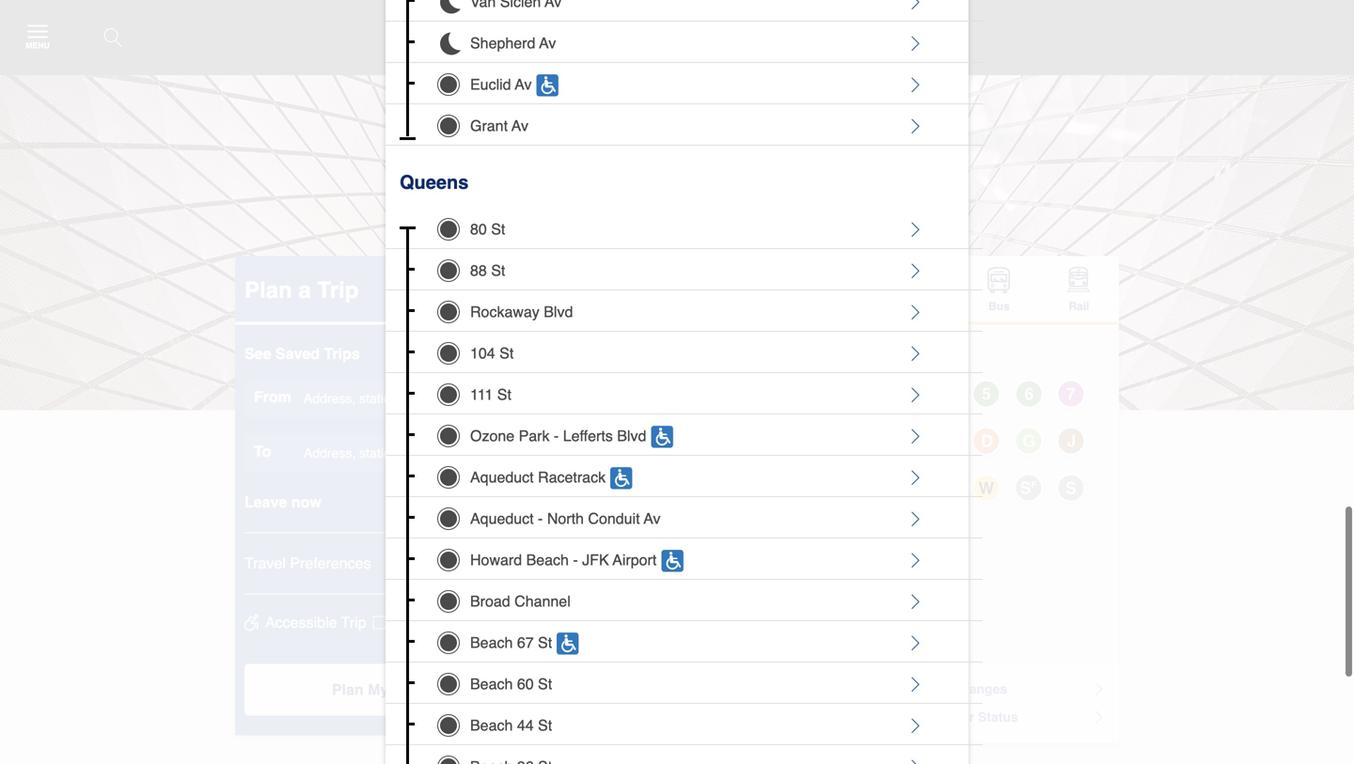 Task type: locate. For each thing, give the bounding box(es) containing it.
legend 2 image left shepherd
[[440, 35, 461, 53]]

no
[[844, 345, 864, 362], [552, 572, 572, 589]]

av
[[539, 34, 556, 52], [515, 76, 532, 93], [512, 117, 528, 135], [644, 510, 661, 528]]

1 horizontal spatial blvd
[[617, 427, 646, 445]]

line h element
[[844, 520, 875, 550]]

legend 0 image inside aqueduct - north conduit av button
[[440, 510, 457, 527]]

1 legend 0 image from the top
[[440, 76, 457, 93]]

st right 44
[[538, 717, 552, 735]]

88 st
[[470, 262, 505, 279]]

1 vertical spatial plan
[[332, 681, 364, 698]]

service status
[[549, 277, 705, 303]]

subway link
[[879, 256, 959, 322]]

tab list
[[799, 256, 1119, 322]]

legend 0 image for aqueduct racetrack
[[440, 469, 457, 486]]

0 vertical spatial aqueduct
[[470, 469, 534, 486]]

status
[[636, 277, 705, 303], [978, 710, 1018, 725]]

euclid av button
[[437, 72, 926, 97]]

beach left 44
[[470, 717, 513, 735]]

2 legend 0 image from the top
[[440, 304, 457, 320]]

shepherd
[[470, 34, 535, 52]]

5 legend 0 image from the top
[[440, 469, 457, 486]]

station notice heading
[[552, 458, 812, 476]]

grant av
[[470, 117, 528, 135]]

80 st button
[[437, 217, 926, 241]]

plan
[[244, 277, 292, 303], [332, 681, 364, 698]]

aqueduct down ozone on the left bottom
[[470, 469, 534, 486]]

trip right my
[[393, 681, 420, 698]]

2 vertical spatial -
[[573, 552, 578, 569]]

no left active
[[844, 345, 864, 362]]

3 legend 0 image from the top
[[440, 345, 457, 362]]

1 aqueduct from the top
[[470, 469, 534, 486]]

111 st button
[[437, 383, 926, 406]]

service up elevator & escalator status
[[901, 682, 948, 697]]

88 st button
[[437, 258, 926, 282]]

1 vertical spatial blvd
[[617, 427, 646, 445]]

legend 0 image for beach 44 st
[[440, 717, 457, 734]]

legend 0 image left rockaway at the left of page
[[440, 304, 457, 320]]

1 horizontal spatial service
[[656, 572, 710, 589]]

north
[[547, 510, 584, 528]]

line q element
[[887, 473, 917, 503]]

legend 0 image inside aqueduct racetrack button
[[440, 469, 457, 486]]

av right the grant
[[512, 117, 528, 135]]

legend 0 image inside 111 st button
[[440, 386, 457, 403]]

legend 0 image left aqueduct racetrack
[[440, 469, 457, 486]]

7 legend 0 image from the top
[[440, 552, 457, 569]]

st right 67
[[538, 634, 552, 652]]

howard beach - jfk airport
[[470, 552, 657, 569]]

ozone park - lefferts blvd button
[[437, 424, 926, 448]]

beach inside button
[[526, 552, 569, 569]]

notice
[[607, 458, 653, 476]]

channel
[[515, 593, 571, 610]]

2 vertical spatial service
[[901, 682, 948, 697]]

lefferts
[[563, 427, 613, 445]]

legend 0 image for howard beach - jfk airport
[[440, 552, 457, 569]]

7 legend 0 image from the top
[[440, 717, 457, 734]]

legend 0 image inside 88 st button
[[440, 262, 457, 279]]

add
[[633, 695, 663, 712]]

trip right the accessible
[[341, 614, 366, 631]]

status down 80 st button
[[636, 277, 705, 303]]

list
[[844, 376, 1103, 564], [552, 489, 812, 536]]

blvd right rockaway at the left of page
[[544, 303, 573, 321]]

2 legend 2 image from the top
[[440, 35, 461, 53]]

1 horizontal spatial no
[[844, 345, 864, 362]]

0 horizontal spatial service
[[549, 277, 629, 303]]

rockaway blvd
[[470, 303, 573, 321]]

legend 0 image inside the beach 44 st "button"
[[440, 717, 457, 734]]

to
[[254, 443, 271, 460]]

0 horizontal spatial blvd
[[544, 303, 573, 321]]

jfk
[[582, 552, 609, 569]]

legend 0 image up travel preferences button
[[440, 510, 457, 527]]

rockaway
[[470, 303, 540, 321]]

list for no active alerts
[[844, 376, 1103, 564]]

4 legend 0 image from the top
[[440, 428, 457, 445]]

line 4 element
[[929, 379, 959, 409]]

st right 80
[[491, 221, 505, 238]]

legend 2 image up the mta image
[[440, 0, 461, 11]]

av right shepherd
[[539, 34, 556, 52]]

aqueduct - north conduit av button
[[437, 507, 926, 530]]

legend 0 image inside the euclid av button
[[440, 76, 457, 93]]

beach 67 st button
[[437, 631, 926, 655]]

legend 0 image for broad channel
[[440, 593, 457, 610]]

mta image
[[451, 15, 495, 63]]

service up rockaway blvd
[[549, 277, 629, 303]]

blvd
[[544, 303, 573, 321], [617, 427, 646, 445]]

st
[[491, 221, 505, 238], [491, 262, 505, 279], [499, 345, 514, 362], [497, 386, 511, 404], [538, 634, 552, 652], [538, 676, 552, 693], [538, 717, 552, 735]]

shepherd av button
[[437, 31, 926, 55]]

queens
[[400, 171, 469, 193]]

no active alerts heading
[[844, 345, 1103, 362]]

line 1 element
[[552, 379, 582, 409]]

service up broad channel button
[[656, 572, 710, 589]]

1 vertical spatial aqueduct
[[470, 510, 534, 528]]

line j element
[[1056, 426, 1086, 456]]

beach up channel
[[526, 552, 569, 569]]

menu
[[25, 41, 50, 50]]

2 legend 0 image from the top
[[440, 221, 457, 238]]

2 aqueduct from the top
[[470, 510, 534, 528]]

1 legend 2 image from the top
[[440, 0, 461, 11]]

add favorites button
[[552, 678, 815, 730]]

legend 0 image for grant av
[[440, 117, 457, 134]]

1 legend 0 image from the top
[[440, 117, 457, 134]]

plan left my
[[332, 681, 364, 698]]

aqueduct inside aqueduct racetrack button
[[470, 469, 534, 486]]

1 vertical spatial legend 2 image
[[440, 35, 461, 53]]

- left jfk
[[573, 552, 578, 569]]

legend 0 image inside grant av button
[[440, 117, 457, 134]]

travel preferences button
[[244, 552, 508, 595]]

0 horizontal spatial list
[[552, 489, 812, 536]]

6 legend 0 image from the top
[[440, 510, 457, 527]]

legend 0 image left 104
[[440, 345, 457, 362]]

a
[[298, 277, 311, 303]]

plan for plan my trip
[[332, 681, 364, 698]]

blvd up notice
[[617, 427, 646, 445]]

8 legend 0 image from the top
[[440, 635, 457, 651]]

beach
[[526, 552, 569, 569], [470, 634, 513, 652], [470, 676, 513, 693], [470, 717, 513, 735]]

trip
[[317, 277, 359, 303], [341, 614, 366, 631], [393, 681, 420, 698]]

- inside button
[[573, 552, 578, 569]]

howard beach - jfk airport button
[[437, 548, 926, 572]]

queens list
[[0, 0, 1354, 765]]

5 legend 0 image from the top
[[440, 593, 457, 610]]

legend 2 image
[[440, 0, 461, 11], [440, 35, 461, 53]]

6 legend 0 image from the top
[[440, 676, 457, 693]]

line 5 element
[[971, 379, 1001, 409]]

line l element
[[637, 379, 667, 409]]

4 legend 0 image from the top
[[440, 386, 457, 403]]

legend 0 image inside "104 st" button
[[440, 345, 457, 362]]

beach for beach 44 st
[[470, 717, 513, 735]]

trip for plan a trip
[[317, 277, 359, 303]]

service inside planned service changes link
[[901, 682, 948, 697]]

legend 0 image left howard
[[440, 552, 457, 569]]

legend 2 image inside shepherd av button
[[440, 35, 461, 53]]

plan for plan a trip
[[244, 277, 292, 303]]

1 vertical spatial service
[[656, 572, 710, 589]]

elevator
[[846, 710, 898, 725]]

1 horizontal spatial list
[[844, 376, 1103, 564]]

broad channel button
[[437, 589, 926, 613]]

preferences
[[290, 555, 371, 572]]

- right park on the left bottom of page
[[554, 427, 559, 445]]

station
[[552, 458, 603, 476]]

aqueduct racetrack
[[470, 469, 606, 486]]

1 horizontal spatial -
[[554, 427, 559, 445]]

legend 0 image left euclid
[[440, 76, 457, 93]]

status down changes
[[978, 710, 1018, 725]]

1 horizontal spatial plan
[[332, 681, 364, 698]]

region
[[244, 322, 508, 716]]

beach inside "button"
[[470, 717, 513, 735]]

av right euclid
[[515, 76, 532, 93]]

line 6 element
[[1014, 379, 1044, 409]]

planned service changes link
[[846, 678, 1103, 706]]

legend 0 image for rockaway blvd
[[440, 304, 457, 320]]

88
[[470, 262, 487, 279]]

rail
[[1069, 300, 1089, 313]]

beach 44 st button
[[437, 714, 926, 737]]

plan left a
[[244, 277, 292, 303]]

0 vertical spatial legend 2 image
[[440, 0, 461, 11]]

line r element
[[929, 473, 959, 503]]

aqueduct inside aqueduct - north conduit av button
[[470, 510, 534, 528]]

legend 0 image inside beach 60 st button
[[440, 676, 457, 693]]

av for shepherd av
[[539, 34, 556, 52]]

scheduled
[[576, 572, 652, 589]]

st inside "button"
[[538, 717, 552, 735]]

0 vertical spatial -
[[554, 427, 559, 445]]

3 legend 0 image from the top
[[440, 262, 457, 279]]

1 vertical spatial no
[[552, 572, 572, 589]]

-
[[554, 427, 559, 445], [538, 510, 543, 528], [573, 552, 578, 569]]

0 horizontal spatial -
[[538, 510, 543, 528]]

- left north
[[538, 510, 543, 528]]

legend 0 image left "beach 67 st"
[[440, 635, 457, 651]]

plan my trip link
[[244, 664, 508, 716]]

bus link
[[959, 256, 1039, 322]]

legend 0 image for aqueduct - north conduit av
[[440, 510, 457, 527]]

legend 0 image inside 80 st button
[[440, 221, 457, 238]]

- for beach
[[573, 552, 578, 569]]

0 horizontal spatial status
[[636, 277, 705, 303]]

rail link
[[1039, 256, 1119, 322]]

0 horizontal spatial plan
[[244, 277, 292, 303]]

aqueduct up howard
[[470, 510, 534, 528]]

beach left 67
[[470, 634, 513, 652]]

legend 0 image inside broad channel button
[[440, 593, 457, 610]]

plan a trip
[[244, 277, 359, 303]]

80 st
[[470, 221, 505, 238]]

list for station notice
[[552, 489, 812, 536]]

conduit
[[588, 510, 640, 528]]

0 vertical spatial no
[[844, 345, 864, 362]]

legend 0 image
[[440, 76, 457, 93], [440, 304, 457, 320], [440, 345, 457, 362], [440, 386, 457, 403], [440, 469, 457, 486], [440, 510, 457, 527], [440, 552, 457, 569], [440, 635, 457, 651]]

legend 0 image for euclid av
[[440, 76, 457, 93]]

1 horizontal spatial status
[[978, 710, 1018, 725]]

2 horizontal spatial -
[[573, 552, 578, 569]]

service
[[549, 277, 629, 303], [656, 572, 710, 589], [901, 682, 948, 697]]

legend 0 image
[[440, 117, 457, 134], [440, 221, 457, 238], [440, 262, 457, 279], [440, 428, 457, 445], [440, 593, 457, 610], [440, 676, 457, 693], [440, 717, 457, 734], [440, 759, 457, 765]]

legend 0 image inside rockaway blvd button
[[440, 304, 457, 320]]

no down howard beach - jfk airport
[[552, 572, 572, 589]]

legend 0 image inside beach 67 st button
[[440, 635, 457, 651]]

travel
[[244, 555, 286, 572]]

To search field
[[244, 434, 508, 472]]

line g element
[[1014, 426, 1044, 456]]

1 vertical spatial -
[[538, 510, 543, 528]]

no active alerts
[[844, 345, 960, 362]]

2 vertical spatial trip
[[393, 681, 420, 698]]

From search field
[[244, 379, 508, 418]]

no scheduled service
[[552, 572, 710, 589]]

trip right a
[[317, 277, 359, 303]]

0 vertical spatial plan
[[244, 277, 292, 303]]

racetrack
[[538, 469, 606, 486]]

legend 0 image for 88 st
[[440, 262, 457, 279]]

44
[[517, 717, 534, 735]]

0 vertical spatial blvd
[[544, 303, 573, 321]]

0 horizontal spatial no
[[552, 572, 572, 589]]

av inside button
[[539, 34, 556, 52]]

grant
[[470, 117, 508, 135]]

beach left 60 at the bottom of page
[[470, 676, 513, 693]]

aqueduct for aqueduct racetrack
[[470, 469, 534, 486]]

0 vertical spatial trip
[[317, 277, 359, 303]]

aqueduct for aqueduct - north conduit av
[[470, 510, 534, 528]]

0 vertical spatial status
[[636, 277, 705, 303]]

legend 0 image left 111
[[440, 386, 457, 403]]

plan inside plan my trip link
[[332, 681, 364, 698]]

alerts
[[917, 345, 960, 362]]

111 st
[[470, 386, 511, 404]]

legend 0 image inside howard beach - jfk airport button
[[440, 552, 457, 569]]

2 horizontal spatial service
[[901, 682, 948, 697]]

legend 0 image inside ozone park - lefferts blvd button
[[440, 428, 457, 445]]

0 vertical spatial service
[[549, 277, 629, 303]]

1 vertical spatial status
[[978, 710, 1018, 725]]

st right 111
[[497, 386, 511, 404]]



Task type: describe. For each thing, give the bounding box(es) containing it.
beach for beach 67 st
[[470, 634, 513, 652]]

no for no scheduled service
[[552, 572, 572, 589]]

elevator & escalator status
[[846, 710, 1018, 725]]

region containing from
[[244, 322, 508, 716]]

60
[[517, 676, 534, 693]]

111
[[470, 386, 493, 404]]

schedules link
[[510, 0, 610, 75]]

line 3 element
[[887, 379, 917, 409]]

tab list containing subway
[[799, 256, 1119, 322]]

8 legend 0 image from the top
[[440, 759, 457, 765]]

1 vertical spatial trip
[[341, 614, 366, 631]]

beach for beach 60 st
[[470, 676, 513, 693]]

add favorites
[[633, 695, 734, 712]]

schedules navigation
[[0, 0, 1354, 410]]

legend 0 image for ozone park - lefferts blvd
[[440, 428, 457, 445]]

planned service changes
[[846, 682, 1007, 697]]

aqueduct - north conduit av
[[470, 510, 661, 528]]

av for euclid av
[[515, 76, 532, 93]]

from
[[254, 388, 292, 406]]

broad
[[470, 593, 510, 610]]

trip for plan my trip
[[393, 681, 420, 698]]

howard
[[470, 552, 522, 569]]

park
[[519, 427, 550, 445]]

line w element
[[971, 473, 1001, 503]]

euclid
[[470, 76, 511, 93]]

aqueduct racetrack button
[[437, 465, 926, 490]]

no scheduled service heading
[[552, 572, 812, 589]]

legend 0 image for beach 60 st
[[440, 676, 457, 693]]

av for grant av
[[512, 117, 528, 135]]

elevator & escalator status link
[[846, 706, 1103, 729]]

ozone
[[470, 427, 515, 445]]

bus
[[988, 300, 1010, 313]]

104 st button
[[437, 341, 926, 365]]

search image
[[104, 28, 122, 47]]

st right 104
[[499, 345, 514, 362]]

beach 60 st button
[[437, 672, 926, 696]]

line z element
[[552, 606, 582, 636]]

legend 0 image for 80 st
[[440, 221, 457, 238]]

legend 0 image for 104 st
[[440, 345, 457, 362]]

ozone park - lefferts blvd
[[470, 427, 646, 445]]

beach 44 st
[[470, 717, 552, 735]]

active
[[868, 345, 913, 362]]

legend 0 image for 111 st
[[440, 386, 457, 403]]

legend 0 image for beach 67 st
[[440, 635, 457, 651]]

travel preferences
[[244, 555, 371, 572]]

line fs element
[[1014, 473, 1044, 503]]

line 2 element
[[844, 379, 875, 409]]

accessible trip
[[265, 614, 366, 631]]

rockaway blvd button
[[437, 300, 926, 324]]

67
[[517, 634, 534, 652]]

airport
[[613, 552, 657, 569]]

line si element
[[887, 520, 917, 550]]

line b element
[[929, 426, 959, 456]]

station notice
[[552, 458, 653, 476]]

line c element
[[844, 426, 875, 456]]

no for no active alerts
[[844, 345, 864, 362]]

plan my trip
[[332, 681, 420, 698]]

st right 60 at the bottom of page
[[538, 676, 552, 693]]

line 7 element
[[1056, 379, 1086, 409]]

planned
[[846, 682, 898, 697]]

- for park
[[554, 427, 559, 445]]

line f element
[[552, 492, 582, 522]]

104
[[470, 345, 495, 362]]

escalator
[[915, 710, 974, 725]]

changes
[[952, 682, 1007, 697]]

my
[[368, 681, 389, 698]]

80
[[470, 221, 487, 238]]

queens dialog
[[0, 0, 1354, 765]]

104 st
[[470, 345, 514, 362]]

line a element
[[594, 379, 624, 409]]

favorites
[[667, 695, 734, 712]]

subway
[[898, 300, 940, 313]]

line n element
[[844, 473, 875, 503]]

st right the 88
[[491, 262, 505, 279]]

line e element
[[887, 426, 917, 456]]

accessible
[[265, 614, 337, 631]]

line m element
[[594, 492, 624, 522]]

schedules
[[525, 29, 595, 46]]

euclid av
[[470, 76, 532, 93]]

&
[[902, 710, 911, 725]]

beach 67 st
[[470, 634, 552, 652]]

grant av button
[[437, 114, 926, 137]]

line d element
[[971, 426, 1001, 456]]

shepherd av
[[470, 34, 556, 52]]

av right conduit
[[644, 510, 661, 528]]

beach 60 st
[[470, 676, 552, 693]]

status inside elevator & escalator status link
[[978, 710, 1018, 725]]

broad channel
[[470, 593, 571, 610]]

line gs element
[[1056, 473, 1086, 503]]



Task type: vqa. For each thing, say whether or not it's contained in the screenshot.
BEACH 60 ST at the left bottom of page
yes



